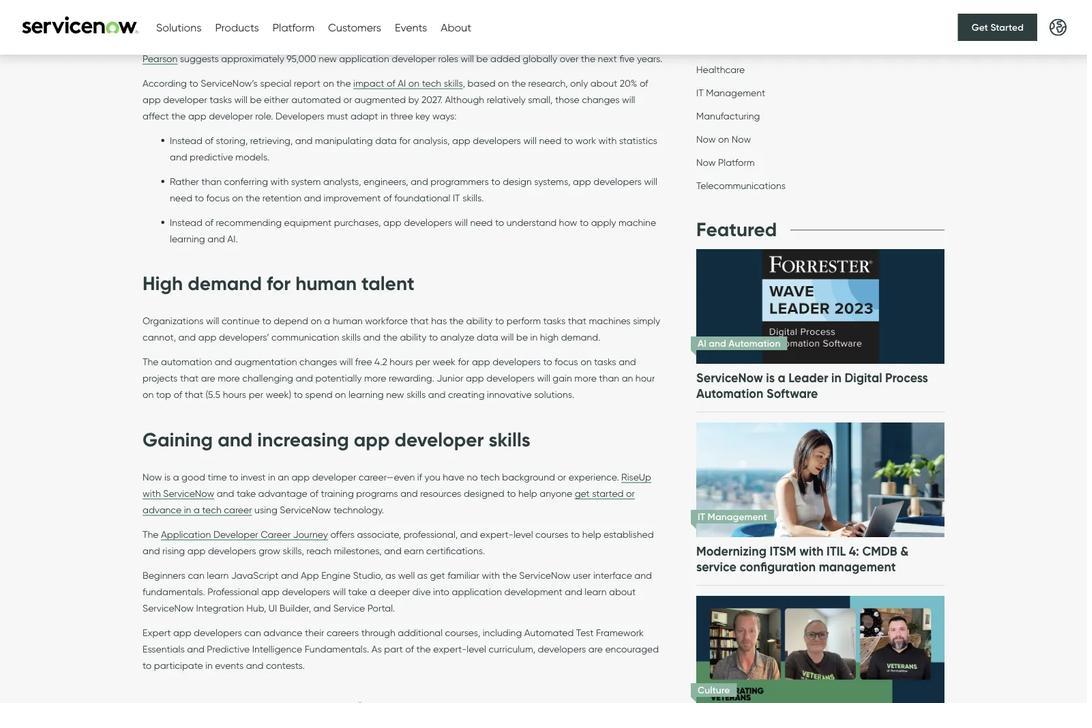 Task type: describe. For each thing, give the bounding box(es) containing it.
2 as from the left
[[418, 569, 428, 581]]

to inside 'instead of storing, retrieving, and manipulating data for analysis, app developers will need to work with statistics and predictive models.'
[[564, 135, 574, 146]]

the up the "relatively"
[[512, 77, 526, 89]]

those
[[556, 94, 580, 105]]

2 vertical spatial it
[[698, 511, 706, 522]]

developers inside rather than conferring with system analysts, engineers, and programmers to design systems, app developers will need to focus on the retention and improvement of foundational it skills.
[[594, 176, 642, 187]]

that up demand.
[[568, 315, 587, 327]]

invest
[[241, 471, 266, 483]]

that left has
[[411, 315, 429, 327]]

advance inside expert app developers can advance their careers through additional courses, including automated test framework essentials and predictive intelligence fundamentals. as part of the expert-level curriculum, developers are encouraged to participate in events and contests.
[[264, 627, 303, 638]]

will inside rather than conferring with system analysts, engineers, and programmers to design systems, app developers will need to focus on the retention and improvement of foundational it skills.
[[645, 176, 658, 187]]

career
[[261, 528, 291, 540]]

0 vertical spatial it management
[[697, 87, 766, 98]]

courses
[[536, 528, 569, 540]]

according
[[143, 77, 187, 89]]

of inside , based on the research, only about 20% of app developer tasks will be either automated or augmented by 2027. although relatively small, those changes will affect the app developer role. developers must adapt in three key ways:
[[640, 77, 649, 89]]

retrieving,
[[250, 135, 293, 146]]

skills.
[[463, 192, 484, 203]]

to left understand
[[496, 216, 505, 228]]

1 horizontal spatial ability
[[467, 315, 493, 327]]

itsm
[[770, 543, 797, 559]]

part
[[384, 643, 403, 655]]

2 more from the left
[[364, 372, 387, 384]]

rewarding.
[[389, 372, 435, 384]]

focus inside rather than conferring with system analysts, engineers, and programmers to design systems, app developers will need to focus on the retention and improvement of foundational it skills.
[[206, 192, 230, 203]]

need inside rather than conferring with system analysts, engineers, and programmers to design systems, app developers will need to focus on the retention and improvement of foundational it skills.
[[170, 192, 193, 203]]

app inside organizations will continue to depend on a human workforce that has the ability to perform tasks that machines simply cannot, and app developers' communication skills and the ability to analyze data will be in high demand.
[[198, 331, 217, 343]]

skills inside organizations will continue to depend on a human workforce that has the ability to perform tasks that machines simply cannot, and app developers' communication skills and the ability to analyze data will be in high demand.
[[342, 331, 361, 343]]

relatively
[[487, 94, 526, 105]]

on left top
[[143, 389, 154, 400]]

experience.
[[569, 471, 620, 483]]

of inside expert app developers can advance their careers through additional courses, including automated test framework essentials and predictive intelligence fundamentals. as part of the expert-level curriculum, developers are encouraged to participate in events and contests.
[[406, 643, 414, 655]]

1 vertical spatial or
[[558, 471, 567, 483]]

solutions.
[[535, 389, 575, 400]]

in inside get started or advance in a tech career
[[184, 504, 191, 515]]

in right the invest
[[268, 471, 276, 483]]

associate,
[[357, 528, 401, 540]]

globally
[[523, 53, 558, 64]]

creating
[[448, 389, 485, 400]]

now on now
[[697, 133, 752, 145]]

will down 20%
[[623, 94, 636, 105]]

2027.
[[422, 94, 443, 105]]

journey
[[293, 528, 328, 540]]

developers
[[276, 110, 325, 122]]

impact of ai on tech skills link
[[354, 77, 463, 90]]

will left gain at the right bottom of the page
[[537, 372, 551, 384]]

high
[[143, 271, 183, 296]]

systems,
[[535, 176, 571, 187]]

app inside instead of recommending equipment purchases, app developers will need to understand how to apply machine learning and ai.
[[384, 216, 402, 228]]

in inside , based on the research, only about 20% of app developer tasks will be either automated or augmented by 2027. although relatively small, those changes will affect the app developer role. developers must adapt in three key ways:
[[381, 110, 388, 122]]

than inside rather than conferring with system analysts, engineers, and programmers to design systems, app developers will need to focus on the retention and improvement of foundational it skills.
[[201, 176, 222, 187]]

must
[[327, 110, 348, 122]]

to left depend
[[262, 315, 271, 327]]

2 horizontal spatial tech
[[481, 471, 500, 483]]

of up using servicenow technology.
[[310, 487, 319, 499]]

automated
[[292, 94, 341, 105]]

app up affect
[[143, 94, 161, 105]]

pearson
[[143, 53, 178, 64]]

apply
[[592, 216, 617, 228]]

0 vertical spatial hours
[[390, 356, 414, 368]]

servicenow up the development
[[520, 569, 571, 581]]

the right over
[[581, 53, 596, 64]]

intelligence
[[252, 643, 302, 655]]

customers
[[328, 21, 382, 34]]

and take advantage of training programs and resources designed to help anyone
[[215, 487, 575, 499]]

0 horizontal spatial platform
[[273, 21, 315, 34]]

about inside , based on the research, only about 20% of app developer tasks will be either automated or augmented by 2027. although relatively small, those changes will affect the app developer role. developers must adapt in three key ways:
[[591, 77, 618, 89]]

solutions
[[156, 21, 202, 34]]

human inside organizations will continue to depend on a human workforce that has the ability to perform tasks that machines simply cannot, and app developers' communication skills and the ability to analyze data will be in high demand.
[[333, 315, 363, 327]]

advance inside get started or advance in a tech career
[[143, 504, 182, 515]]

rising
[[163, 545, 185, 556]]

ai and automation
[[698, 337, 781, 349]]

have
[[443, 471, 465, 483]]

storing,
[[216, 135, 248, 146]]

reach
[[307, 545, 332, 556]]

to inside expert app developers can advance their careers through additional courses, including automated test framework essentials and predictive intelligence fundamentals. as part of the expert-level curriculum, developers are encouraged to participate in events and contests.
[[143, 659, 152, 671]]

expert- inside 'offers associate, professional, and expert-level courses to help established and rising app developers grow skills, reach milestones, and earn certifications.'
[[480, 528, 514, 540]]

app up advantage
[[292, 471, 310, 483]]

engineers,
[[364, 176, 409, 187]]

to inside 'offers associate, professional, and expert-level courses to help established and rising app developers grow skills, reach milestones, and earn certifications.'
[[571, 528, 580, 540]]

next
[[598, 53, 618, 64]]

to right how
[[580, 216, 589, 228]]

to down high
[[544, 356, 553, 368]]

cannot,
[[143, 331, 176, 343]]

equipment
[[284, 216, 332, 228]]

started
[[991, 21, 1025, 33]]

0 vertical spatial tech
[[422, 77, 442, 89]]

augmented
[[355, 94, 406, 105]]

featured
[[697, 217, 778, 242]]

approximately
[[221, 53, 285, 64]]

gain
[[553, 372, 573, 384]]

app up now is a good time to invest in an app developer career—even if you have no tech background or experience.
[[354, 427, 390, 452]]

developers inside instead of recommending equipment purchases, app developers will need to understand how to apply machine learning and ai.
[[404, 216, 453, 228]]

0 horizontal spatial learn
[[207, 569, 229, 581]]

, based on the research, only about 20% of app developer tasks will be either automated or augmented by 2027. although relatively small, those changes will affect the app developer role. developers must adapt in three key ways:
[[143, 77, 649, 122]]

app down analyze
[[472, 356, 491, 368]]

changes inside , based on the research, only about 20% of app developer tasks will be either automated or augmented by 2027. although relatively small, those changes will affect the app developer role. developers must adapt in three key ways:
[[582, 94, 620, 105]]

0 horizontal spatial per
[[249, 389, 264, 400]]

engine
[[322, 569, 351, 581]]

on down potentially
[[335, 389, 346, 400]]

the right affect
[[171, 110, 186, 122]]

ai.
[[228, 233, 238, 244]]

a left good
[[173, 471, 179, 483]]

in inside servicenow is a leader in digital process automation software
[[832, 370, 842, 385]]

by inside , based on the research, only about 20% of app developer tasks will be either automated or augmented by 2027. although relatively small, those changes will affect the app developer role. developers must adapt in three key ways:
[[409, 94, 419, 105]]

0 vertical spatial it
[[697, 87, 704, 98]]

with inside rather than conferring with system analysts, engineers, and programmers to design systems, app developers will need to focus on the retention and improvement of foundational it skills.
[[271, 176, 289, 187]]

learning inside the automation and augmentation changes will free 4.2 hours per week for app developers to focus on tasks and projects that are more challenging and potentially more rewarding. junior app developers will gain more than an hour on top of that (5.5 hours per week) to spend on learning new skills and creating innovative solutions.
[[349, 389, 384, 400]]

retention
[[263, 192, 302, 203]]

will down servicenow's
[[235, 94, 248, 105]]

is for servicenow
[[767, 370, 775, 385]]

that left (5.5
[[185, 389, 203, 400]]

ui
[[269, 602, 277, 614]]

take inside beginners can learn javascript and app engine studio, as well as get familiar with the servicenow user interface and fundamentals. professional app developers will take a deeper dive into application development and learn about servicenow integration hub, ui builder, and service portal.
[[348, 586, 368, 597]]

it inside rather than conferring with system analysts, engineers, and programmers to design systems, app developers will need to focus on the retention and improvement of foundational it skills.
[[453, 192, 461, 203]]

is for now
[[164, 471, 171, 483]]

to right time
[[229, 471, 238, 483]]

tasks inside organizations will continue to depend on a human workforce that has the ability to perform tasks that machines simply cannot, and app developers' communication skills and the ability to analyze data will be in high demand.
[[544, 315, 566, 327]]

1 vertical spatial learn
[[585, 586, 607, 597]]

1 horizontal spatial be
[[477, 53, 488, 64]]

background
[[503, 471, 556, 483]]

focus inside the automation and augmentation changes will free 4.2 hours per week for app developers to focus on tasks and projects that are more challenging and potentially more rewarding. junior app developers will gain more than an hour on top of that (5.5 hours per week) to spend on learning new skills and creating innovative solutions.
[[555, 356, 579, 368]]

improvement
[[324, 192, 381, 203]]

including
[[483, 627, 522, 638]]

0 vertical spatial ai
[[398, 77, 406, 89]]

week)
[[266, 389, 292, 400]]

javascript
[[231, 569, 279, 581]]

skills up background
[[489, 427, 531, 452]]

integration
[[196, 602, 244, 614]]

service
[[697, 559, 737, 574]]

0 vertical spatial automation
[[729, 337, 781, 349]]

on inside organizations will continue to depend on a human workforce that has the ability to perform tasks that machines simply cannot, and app developers' communication skills and the ability to analyze data will be in high demand.
[[311, 315, 322, 327]]

a inside organizations will continue to depend on a human workforce that has the ability to perform tasks that machines simply cannot, and app developers' communication skills and the ability to analyze data will be in high demand.
[[324, 315, 330, 327]]

1 vertical spatial it management
[[698, 511, 768, 522]]

servicenow inside riseup with servicenow
[[163, 487, 215, 499]]

in inside expert app developers can advance their careers through additional courses, including automated test framework essentials and predictive intelligence fundamentals. as part of the expert-level curriculum, developers are encouraged to participate in events and contests.
[[206, 659, 213, 671]]

1 as from the left
[[386, 569, 396, 581]]

according to servicenow's special report on the impact of ai on tech skills
[[143, 77, 463, 89]]

communication
[[272, 331, 340, 343]]

are inside the automation and augmentation changes will free 4.2 hours per week for app developers to focus on tasks and projects that are more challenging and potentially more rewarding. junior app developers will gain more than an hour on top of that (5.5 hours per week) to spend on learning new skills and creating innovative solutions.
[[201, 372, 215, 384]]

encouraged
[[606, 643, 659, 655]]

tech inside get started or advance in a tech career
[[202, 504, 222, 515]]

of up augmented
[[387, 77, 396, 89]]

to left perform
[[496, 315, 505, 327]]

with inside riseup with servicenow
[[143, 487, 161, 499]]

products
[[215, 21, 259, 34]]

level inside expert app developers can advance their careers through additional courses, including automated test framework essentials and predictive intelligence fundamentals. as part of the expert-level curriculum, developers are encouraged to participate in events and contests.
[[467, 643, 487, 655]]

data inside organizations will continue to depend on a human workforce that has the ability to perform tasks that machines simply cannot, and app developers' communication skills and the ability to analyze data will be in high demand.
[[477, 331, 499, 343]]

that down automation
[[180, 372, 199, 384]]

(5.5
[[206, 389, 221, 400]]

be inside organizations will continue to depend on a human workforce that has the ability to perform tasks that machines simply cannot, and app developers' communication skills and the ability to analyze data will be in high demand.
[[517, 331, 528, 343]]

configuration management: woman in front of high-rise window working on a laptop image
[[694, 409, 948, 551]]

either
[[264, 94, 289, 105]]

can inside beginners can learn javascript and app engine studio, as well as get familiar with the servicenow user interface and fundamentals. professional app developers will take a deeper dive into application development and learn about servicenow integration hub, ui builder, and service portal.
[[188, 569, 205, 581]]

projects
[[143, 372, 178, 384]]

understand
[[507, 216, 557, 228]]

study
[[607, 36, 631, 48]]

application developer career journey link
[[161, 528, 328, 541]]

user
[[573, 569, 591, 581]]

about
[[441, 21, 472, 34]]

riseup
[[622, 471, 652, 483]]

on down "manufacturing" link
[[719, 133, 730, 145]]

to down background
[[507, 487, 516, 499]]

customers button
[[328, 21, 382, 34]]

95,000
[[287, 53, 317, 64]]

developer up impact of ai on tech skills link
[[392, 53, 436, 64]]

programmers
[[431, 176, 489, 187]]

increasing
[[258, 427, 349, 452]]

are inside expert app developers can advance their careers through additional courses, including automated test framework essentials and predictive intelligence fundamentals. as part of the expert-level curriculum, developers are encouraged to participate in events and contests.
[[589, 643, 603, 655]]

a inside beginners can learn javascript and app engine studio, as well as get familiar with the servicenow user interface and fundamentals. professional app developers will take a deeper dive into application development and learn about servicenow integration hub, ui builder, and service portal.
[[370, 586, 376, 597]]

how
[[559, 216, 578, 228]]

of inside instead of recommending equipment purchases, app developers will need to understand how to apply machine learning and ai.
[[205, 216, 214, 228]]

0 vertical spatial per
[[416, 356, 431, 368]]

cmdb
[[863, 543, 898, 559]]

developer up you
[[395, 427, 484, 452]]

application
[[161, 528, 211, 540]]

0 horizontal spatial new
[[319, 53, 337, 64]]

will left free
[[340, 356, 353, 368]]

advantage
[[258, 487, 308, 499]]

modernizing
[[697, 543, 767, 559]]

instead of recommending equipment purchases, app developers will need to understand how to apply machine learning and ai.
[[170, 216, 657, 244]]

now for now is a good time to invest in an app developer career—even if you have no tech background or experience.
[[143, 471, 162, 483]]

offers associate, professional, and expert-level courses to help established and rising app developers grow skills, reach milestones, and earn certifications.
[[143, 528, 654, 556]]

will left the continue
[[206, 315, 219, 327]]

their
[[305, 627, 324, 638]]

top
[[156, 389, 171, 400]]

will inside 'instead of storing, retrieving, and manipulating data for analysis, app developers will need to work with statistics and predictive models.'
[[524, 135, 537, 146]]



Task type: locate. For each thing, give the bounding box(es) containing it.
established
[[604, 528, 654, 540]]

forrester wave leader 2023: digital process automation software image
[[694, 235, 948, 378]]

1 horizontal spatial help
[[583, 528, 602, 540]]

management up modernizing
[[708, 511, 768, 522]]

the inside the automation and augmentation changes will free 4.2 hours per week for app developers to focus on tasks and projects that are more challenging and potentially more rewarding. junior app developers will gain more than an hour on top of that (5.5 hours per week) to spend on learning new skills and creating innovative solutions.
[[143, 356, 159, 368]]

interface
[[594, 569, 633, 581]]

1 instead from the top
[[170, 135, 203, 146]]

to down suggests
[[189, 77, 198, 89]]

on up "automated"
[[323, 77, 334, 89]]

it down programmers
[[453, 192, 461, 203]]

1 vertical spatial by
[[409, 94, 419, 105]]

servicenow's
[[201, 77, 258, 89]]

on up the "relatively"
[[498, 77, 509, 89]]

servicenow inside servicenow is a leader in digital process automation software
[[697, 370, 764, 385]]

need inside instead of recommending equipment purchases, app developers will need to understand how to apply machine learning and ai.
[[471, 216, 493, 228]]

per down challenging
[[249, 389, 264, 400]]

special
[[260, 77, 292, 89]]

now is a good time to invest in an app developer career—even if you have no tech background or experience.
[[143, 471, 622, 483]]

0 vertical spatial level
[[514, 528, 533, 540]]

0 horizontal spatial be
[[250, 94, 262, 105]]

affect
[[143, 110, 169, 122]]

on down conferring at the top left of the page
[[232, 192, 243, 203]]

1 vertical spatial for
[[267, 271, 291, 296]]

predictive
[[207, 643, 250, 655]]

advance up application
[[143, 504, 182, 515]]

1 horizontal spatial can
[[245, 627, 261, 638]]

hours
[[390, 356, 414, 368], [223, 389, 247, 400]]

can
[[188, 569, 205, 581], [245, 627, 261, 638]]

the for the application developer career journey
[[143, 528, 159, 540]]

2 horizontal spatial or
[[627, 487, 635, 499]]

app up ui
[[262, 586, 280, 597]]

0 horizontal spatial is
[[164, 471, 171, 483]]

0 horizontal spatial help
[[519, 487, 538, 499]]

take up service
[[348, 586, 368, 597]]

of down engineers,
[[384, 192, 392, 203]]

analyze
[[441, 331, 475, 343]]

hours up rewarding.
[[390, 356, 414, 368]]

workforce
[[365, 315, 408, 327]]

1 vertical spatial platform
[[719, 156, 755, 168]]

developers inside beginners can learn javascript and app engine studio, as well as get familiar with the servicenow user interface and fundamentals. professional app developers will take a deeper dive into application development and learn about servicenow integration hub, ui builder, and service portal.
[[282, 586, 330, 597]]

on inside rather than conferring with system analysts, engineers, and programmers to design systems, app developers will need to focus on the retention and improvement of foundational it skills.
[[232, 192, 243, 203]]

1 horizontal spatial hours
[[390, 356, 414, 368]]

than inside the automation and augmentation changes will free 4.2 hours per week for app developers to focus on tasks and projects that are more challenging and potentially more rewarding. junior app developers will gain more than an hour on top of that (5.5 hours per week) to spend on learning new skills and creating innovative solutions.
[[600, 372, 620, 384]]

a down studio,
[[370, 586, 376, 597]]

1 vertical spatial instead
[[170, 216, 203, 228]]

it management up modernizing
[[698, 511, 768, 522]]

automation
[[161, 356, 212, 368]]

1 vertical spatial need
[[170, 192, 193, 203]]

now platform link
[[697, 156, 755, 171]]

0 vertical spatial changes
[[582, 94, 620, 105]]

0 vertical spatial the
[[143, 356, 159, 368]]

analysis,
[[413, 135, 450, 146]]

as
[[372, 643, 382, 655]]

1 vertical spatial can
[[245, 627, 261, 638]]

1 the from the top
[[143, 356, 159, 368]]

analysts,
[[323, 176, 361, 187]]

0 horizontal spatial as
[[386, 569, 396, 581]]

of inside the automation and augmentation changes will free 4.2 hours per week for app developers to focus on tasks and projects that are more challenging and potentially more rewarding. junior app developers will gain more than an hour on top of that (5.5 hours per week) to spend on learning new skills and creating innovative solutions.
[[174, 389, 182, 400]]

1 more from the left
[[218, 372, 240, 384]]

are down test
[[589, 643, 603, 655]]

expert-
[[480, 528, 514, 540], [434, 643, 467, 655]]

app inside beginners can learn javascript and app engine studio, as well as get familiar with the servicenow user interface and fundamentals. professional app developers will take a deeper dive into application development and learn about servicenow integration hub, ui builder, and service portal.
[[262, 586, 280, 597]]

developers
[[473, 135, 521, 146], [594, 176, 642, 187], [404, 216, 453, 228], [493, 356, 541, 368], [487, 372, 535, 384], [208, 545, 256, 556], [282, 586, 330, 597], [194, 627, 242, 638], [538, 643, 587, 655]]

expert- down courses, at the bottom
[[434, 643, 467, 655]]

can down hub,
[[245, 627, 261, 638]]

0 vertical spatial help
[[519, 487, 538, 499]]

0 vertical spatial get
[[575, 487, 590, 499]]

in left high
[[531, 331, 538, 343]]

now for now on now
[[697, 133, 716, 145]]

to down has
[[429, 331, 438, 343]]

on
[[323, 77, 334, 89], [409, 77, 420, 89], [498, 77, 509, 89], [719, 133, 730, 145], [232, 192, 243, 203], [311, 315, 322, 327], [581, 356, 592, 368], [143, 389, 154, 400], [335, 389, 346, 400]]

app inside expert app developers can advance their careers through additional courses, including automated test framework essentials and predictive intelligence fundamentals. as part of the expert-level curriculum, developers are encouraged to participate in events and contests.
[[173, 627, 192, 638]]

on down demand.
[[581, 356, 592, 368]]

to left design
[[492, 176, 501, 187]]

1 vertical spatial changes
[[300, 356, 337, 368]]

of right top
[[174, 389, 182, 400]]

servicenow up journey
[[280, 504, 331, 515]]

modernizing itsm with itil 4: cmdb & service configuration management
[[697, 543, 909, 574]]

take down the invest
[[237, 487, 256, 499]]

2 vertical spatial be
[[517, 331, 528, 343]]

1 horizontal spatial an
[[622, 372, 634, 384]]

research,
[[529, 77, 568, 89]]

you
[[425, 471, 441, 483]]

three
[[391, 110, 413, 122]]

careers
[[327, 627, 359, 638]]

developers inside 'offers associate, professional, and expert-level courses to help established and rising app developers grow skills, reach milestones, and earn certifications.'
[[208, 545, 256, 556]]

get inside beginners can learn javascript and app engine studio, as well as get familiar with the servicenow user interface and fundamentals. professional app developers will take a deeper dive into application development and learn about servicenow integration hub, ui builder, and service portal.
[[430, 569, 445, 581]]

the inside beginners can learn javascript and app engine studio, as well as get familiar with the servicenow user interface and fundamentals. professional app developers will take a deeper dive into application development and learn about servicenow integration hub, ui builder, and service portal.
[[503, 569, 517, 581]]

the inside expert app developers can advance their careers through additional courses, including automated test framework essentials and predictive intelligence fundamentals. as part of the expert-level curriculum, developers are encouraged to participate in events and contests.
[[417, 643, 431, 655]]

digital
[[845, 370, 883, 385]]

will inside beginners can learn javascript and app engine studio, as well as get familiar with the servicenow user interface and fundamentals. professional app developers will take a deeper dive into application development and learn about servicenow integration hub, ui builder, and service portal.
[[333, 586, 346, 597]]

get inside get started or advance in a tech career
[[575, 487, 590, 499]]

0 vertical spatial an
[[622, 372, 634, 384]]

0 vertical spatial than
[[201, 176, 222, 187]]

1 vertical spatial the
[[143, 528, 159, 540]]

0 vertical spatial expert-
[[480, 528, 514, 540]]

1 horizontal spatial are
[[589, 643, 603, 655]]

1 horizontal spatial get
[[575, 487, 590, 499]]

0 vertical spatial human
[[296, 271, 357, 296]]

0 vertical spatial take
[[237, 487, 256, 499]]

app right affect
[[188, 110, 207, 122]]

an inside the automation and augmentation changes will free 4.2 hours per week for app developers to focus on tasks and projects that are more challenging and potentially more rewarding. junior app developers will gain more than an hour on top of that (5.5 hours per week) to spend on learning new skills and creating innovative solutions.
[[622, 372, 634, 384]]

tech up 2027.
[[422, 77, 442, 89]]

a inside servicenow is a leader in digital process automation software
[[778, 370, 786, 385]]

a inside get started or advance in a tech career
[[194, 504, 200, 515]]

by inside the study by pearson
[[633, 36, 644, 48]]

1 horizontal spatial level
[[514, 528, 533, 540]]

beginners can learn javascript and app engine studio, as well as get familiar with the servicenow user interface and fundamentals. professional app developers will take a deeper dive into application development and learn about servicenow integration hub, ui builder, and service portal.
[[143, 569, 653, 614]]

0 horizontal spatial take
[[237, 487, 256, 499]]

high demand for human talent
[[143, 271, 415, 296]]

and
[[295, 135, 313, 146], [170, 151, 187, 163], [411, 176, 429, 187], [304, 192, 322, 203], [208, 233, 225, 244], [179, 331, 196, 343], [364, 331, 381, 343], [709, 337, 727, 349], [215, 356, 232, 368], [619, 356, 637, 368], [296, 372, 313, 384], [429, 389, 446, 400], [218, 427, 253, 452], [217, 487, 234, 499], [401, 487, 418, 499], [461, 528, 478, 540], [143, 545, 160, 556], [384, 545, 402, 556], [281, 569, 299, 581], [635, 569, 653, 581], [565, 586, 583, 597], [314, 602, 331, 614], [187, 643, 205, 655], [246, 659, 264, 671]]

impact
[[354, 77, 385, 89]]

developer up storing,
[[209, 110, 253, 122]]

on down suggests approximately 95,000 new application developer roles will be added globally over the next five years.
[[409, 77, 420, 89]]

it down healthcare link at the right top
[[697, 87, 704, 98]]

1 horizontal spatial learning
[[349, 389, 384, 400]]

simply
[[634, 315, 661, 327]]

0 vertical spatial management
[[707, 87, 766, 98]]

1 vertical spatial help
[[583, 528, 602, 540]]

courses,
[[445, 627, 481, 638]]

the left application
[[143, 528, 159, 540]]

for inside the automation and augmentation changes will free 4.2 hours per week for app developers to focus on tasks and projects that are more challenging and potentially more rewarding. junior app developers will gain more than an hour on top of that (5.5 hours per week) to spend on learning new skills and creating innovative solutions.
[[458, 356, 470, 368]]

tasks inside , based on the research, only about 20% of app developer tasks will be either automated or augmented by 2027. although relatively small, those changes will affect the app developer role. developers must adapt in three key ways:
[[210, 94, 232, 105]]

instead inside 'instead of storing, retrieving, and manipulating data for analysis, app developers will need to work with statistics and predictive models.'
[[170, 135, 203, 146]]

test
[[577, 627, 594, 638]]

it
[[697, 87, 704, 98], [453, 192, 461, 203], [698, 511, 706, 522]]

level down courses, at the bottom
[[467, 643, 487, 655]]

more up (5.5
[[218, 372, 240, 384]]

0 horizontal spatial focus
[[206, 192, 230, 203]]

need left 'work'
[[539, 135, 562, 146]]

0 vertical spatial application
[[339, 53, 390, 64]]

will down skills.
[[455, 216, 468, 228]]

well
[[399, 569, 415, 581]]

developer
[[392, 53, 436, 64], [163, 94, 207, 105], [209, 110, 253, 122], [395, 427, 484, 452], [312, 471, 357, 483]]

statistics
[[620, 135, 658, 146]]

0 horizontal spatial ability
[[400, 331, 427, 343]]

now for now platform
[[697, 156, 716, 168]]

tech up designed
[[481, 471, 500, 483]]

1 horizontal spatial for
[[399, 135, 411, 146]]

0 vertical spatial platform
[[273, 21, 315, 34]]

0 horizontal spatial are
[[201, 372, 215, 384]]

changes inside the automation and augmentation changes will free 4.2 hours per week for app developers to focus on tasks and projects that are more challenging and potentially more rewarding. junior app developers will gain more than an hour on top of that (5.5 hours per week) to spend on learning new skills and creating innovative solutions.
[[300, 356, 337, 368]]

app up automation
[[198, 331, 217, 343]]

using
[[255, 504, 278, 515]]

2 vertical spatial tasks
[[594, 356, 617, 368]]

additional
[[398, 627, 443, 638]]

data right analyze
[[477, 331, 499, 343]]

more
[[218, 372, 240, 384], [364, 372, 387, 384], [575, 372, 597, 384]]

0 horizontal spatial an
[[278, 471, 289, 483]]

over
[[560, 53, 579, 64]]

0 horizontal spatial or
[[344, 94, 352, 105]]

can inside expert app developers can advance their careers through additional courses, including automated test framework essentials and predictive intelligence fundamentals. as part of the expert-level curriculum, developers are encouraged to participate in events and contests.
[[245, 627, 261, 638]]

1 vertical spatial get
[[430, 569, 445, 581]]

learn
[[207, 569, 229, 581], [585, 586, 607, 597]]

1 vertical spatial automation
[[697, 386, 764, 401]]

no
[[467, 471, 478, 483]]

developer up training
[[312, 471, 357, 483]]

0 horizontal spatial need
[[170, 192, 193, 203]]

of inside 'instead of storing, retrieving, and manipulating data for analysis, app developers will need to work with statistics and predictive models.'
[[205, 135, 214, 146]]

automation inside servicenow is a leader in digital process automation software
[[697, 386, 764, 401]]

app inside rather than conferring with system analysts, engineers, and programmers to design systems, app developers will need to focus on the retention and improvement of foundational it skills.
[[573, 176, 592, 187]]

0 horizontal spatial advance
[[143, 504, 182, 515]]

ability up analyze
[[467, 315, 493, 327]]

in inside organizations will continue to depend on a human workforce that has the ability to perform tasks that machines simply cannot, and app developers' communication skills and the ability to analyze data will be in high demand.
[[531, 331, 538, 343]]

predictive
[[190, 151, 233, 163]]

study by pearson
[[143, 36, 644, 64]]

management up manufacturing
[[707, 87, 766, 98]]

new inside the automation and augmentation changes will free 4.2 hours per week for app developers to focus on tasks and projects that are more challenging and potentially more rewarding. junior app developers will gain more than an hour on top of that (5.5 hours per week) to spend on learning new skills and creating innovative solutions.
[[386, 389, 405, 400]]

instead for instead of storing, retrieving, and manipulating data for analysis, app developers will need to work with statistics and predictive models.
[[170, 135, 203, 146]]

1 vertical spatial an
[[278, 471, 289, 483]]

skills down rewarding.
[[407, 389, 426, 400]]

app
[[143, 94, 161, 105], [188, 110, 207, 122], [453, 135, 471, 146], [573, 176, 592, 187], [384, 216, 402, 228], [198, 331, 217, 343], [472, 356, 491, 368], [466, 372, 484, 384], [354, 427, 390, 452], [292, 471, 310, 483], [188, 545, 206, 556], [262, 586, 280, 597], [173, 627, 192, 638]]

riseup with servicenow link
[[143, 471, 652, 500]]

the up projects at the left
[[143, 356, 159, 368]]

be up role.
[[250, 94, 262, 105]]

with inside 'instead of storing, retrieving, and manipulating data for analysis, app developers will need to work with statistics and predictive models.'
[[599, 135, 617, 146]]

1 horizontal spatial application
[[452, 586, 502, 597]]

free
[[355, 356, 372, 368]]

1 horizontal spatial expert-
[[480, 528, 514, 540]]

adapt
[[351, 110, 379, 122]]

and inside instead of recommending equipment purchases, app developers will need to understand how to apply machine learning and ai.
[[208, 233, 225, 244]]

will inside instead of recommending equipment purchases, app developers will need to understand how to apply machine learning and ai.
[[455, 216, 468, 228]]

instead up predictive
[[170, 135, 203, 146]]

0 horizontal spatial tech
[[202, 504, 222, 515]]

get
[[575, 487, 590, 499], [430, 569, 445, 581]]

2 instead from the top
[[170, 216, 203, 228]]

an
[[622, 372, 634, 384], [278, 471, 289, 483]]

0 horizontal spatial than
[[201, 176, 222, 187]]

a up software on the bottom right of page
[[778, 370, 786, 385]]

recommending
[[216, 216, 282, 228]]

the up analyze
[[450, 315, 464, 327]]

will right roles
[[461, 53, 474, 64]]

with inside beginners can learn javascript and app engine studio, as well as get familiar with the servicenow user interface and fundamentals. professional app developers will take a deeper dive into application development and learn about servicenow integration hub, ui builder, and service portal.
[[482, 569, 500, 581]]

help inside 'offers associate, professional, and expert-level courses to help established and rising app developers grow skills, reach milestones, and earn certifications.'
[[583, 528, 602, 540]]

1 horizontal spatial or
[[558, 471, 567, 483]]

1 vertical spatial level
[[467, 643, 487, 655]]

app right systems,
[[573, 176, 592, 187]]

work
[[576, 135, 597, 146]]

1 horizontal spatial changes
[[582, 94, 620, 105]]

system
[[291, 176, 321, 187]]

1 vertical spatial ability
[[400, 331, 427, 343]]

1 horizontal spatial data
[[477, 331, 499, 343]]

1 vertical spatial ai
[[698, 337, 707, 349]]

automation down ai and automation
[[697, 386, 764, 401]]

0 horizontal spatial for
[[267, 271, 291, 296]]

2 vertical spatial for
[[458, 356, 470, 368]]

hub,
[[247, 602, 266, 614]]

an up advantage
[[278, 471, 289, 483]]

about button
[[441, 21, 472, 34]]

learning inside instead of recommending equipment purchases, app developers will need to understand how to apply machine learning and ai.
[[170, 233, 205, 244]]

of up predictive
[[205, 135, 214, 146]]

automation up software on the bottom right of page
[[729, 337, 781, 349]]

with inside modernizing itsm with itil 4: cmdb & service configuration management
[[800, 543, 824, 559]]

roles
[[438, 53, 459, 64]]

help
[[519, 487, 538, 499], [583, 528, 602, 540]]

new right '95,000' at left
[[319, 53, 337, 64]]

participate
[[154, 659, 203, 671]]

2 horizontal spatial more
[[575, 372, 597, 384]]

1 horizontal spatial is
[[767, 370, 775, 385]]

3 more from the left
[[575, 372, 597, 384]]

in left digital
[[832, 370, 842, 385]]

app up creating
[[466, 372, 484, 384]]

with down gaining
[[143, 487, 161, 499]]

1 vertical spatial it
[[453, 192, 461, 203]]

on up communication
[[311, 315, 322, 327]]

be inside , based on the research, only about 20% of app developer tasks will be either automated or augmented by 2027. although relatively small, those changes will affect the app developer role. developers must adapt in three key ways:
[[250, 94, 262, 105]]

designed
[[464, 487, 505, 499]]

2 vertical spatial or
[[627, 487, 635, 499]]

now down "manufacturing" link
[[732, 133, 752, 145]]

or inside , based on the research, only about 20% of app developer tasks will be either automated or augmented by 2027. although relatively small, those changes will affect the app developer role. developers must adapt in three key ways:
[[344, 94, 352, 105]]

suggests
[[180, 53, 219, 64]]

0 vertical spatial or
[[344, 94, 352, 105]]

0 vertical spatial learning
[[170, 233, 205, 244]]

ability
[[467, 315, 493, 327], [400, 331, 427, 343]]

or up anyone
[[558, 471, 567, 483]]

hour
[[636, 372, 655, 384]]

leader
[[789, 370, 829, 385]]

skills inside the automation and augmentation changes will free 4.2 hours per week for app developers to focus on tasks and projects that are more challenging and potentially more rewarding. junior app developers will gain more than an hour on top of that (5.5 hours per week) to spend on learning new skills and creating innovative solutions.
[[407, 389, 426, 400]]

20%
[[620, 77, 638, 89]]

the for the automation and augmentation changes will free 4.2 hours per week for app developers to focus on tasks and projects that are more challenging and potentially more rewarding. junior app developers will gain more than an hour on top of that (5.5 hours per week) to spend on learning new skills and creating innovative solutions.
[[143, 356, 159, 368]]

to right week)
[[294, 389, 303, 400]]

data inside 'instead of storing, retrieving, and manipulating data for analysis, app developers will need to work with statistics and predictive models.'
[[375, 135, 397, 146]]

tasks inside the automation and augmentation changes will free 4.2 hours per week for app developers to focus on tasks and projects that are more challenging and potentially more rewarding. junior app developers will gain more than an hour on top of that (5.5 hours per week) to spend on learning new skills and creating innovative solutions.
[[594, 356, 617, 368]]

application down familiar
[[452, 586, 502, 597]]

changes up potentially
[[300, 356, 337, 368]]

studio,
[[353, 569, 383, 581]]

it management up manufacturing
[[697, 87, 766, 98]]

more right gain at the right bottom of the page
[[575, 372, 597, 384]]

0 vertical spatial be
[[477, 53, 488, 64]]

will down perform
[[501, 331, 514, 343]]

2 vertical spatial need
[[471, 216, 493, 228]]

now left good
[[143, 471, 162, 483]]

1 vertical spatial expert-
[[434, 643, 467, 655]]

dive
[[413, 586, 431, 597]]

ability down the workforce
[[400, 331, 427, 343]]

learning left ai.
[[170, 233, 205, 244]]

the down the workforce
[[383, 331, 398, 343]]

telecommunications
[[697, 180, 786, 191]]

resources
[[421, 487, 462, 499]]

or inside get started or advance in a tech career
[[627, 487, 635, 499]]

riseup with servicenow
[[143, 471, 652, 499]]

get up into
[[430, 569, 445, 581]]

a up application
[[194, 504, 200, 515]]

level left courses
[[514, 528, 533, 540]]

1 vertical spatial hours
[[223, 389, 247, 400]]

expert app developers can advance their careers through additional courses, including automated test framework essentials and predictive intelligence fundamentals. as part of the expert-level curriculum, developers are encouraged to participate in events and contests.
[[143, 627, 659, 671]]

0 horizontal spatial expert-
[[434, 643, 467, 655]]

1 vertical spatial management
[[708, 511, 768, 522]]

get down "experience."
[[575, 487, 590, 499]]

gaining
[[143, 427, 213, 452]]

on inside , based on the research, only about 20% of app developer tasks will be either automated or augmented by 2027. although relatively small, those changes will affect the app developer role. developers must adapt in three key ways:
[[498, 77, 509, 89]]

developers inside 'instead of storing, retrieving, and manipulating data for analysis, app developers will need to work with statistics and predictive models.'
[[473, 135, 521, 146]]

instead for instead of recommending equipment purchases, app developers will need to understand how to apply machine learning and ai.
[[170, 216, 203, 228]]

need down the 'rather'
[[170, 192, 193, 203]]

0 vertical spatial is
[[767, 370, 775, 385]]

development
[[505, 586, 563, 597]]

servicenow
[[697, 370, 764, 385], [163, 487, 215, 499], [280, 504, 331, 515], [520, 569, 571, 581], [143, 602, 194, 614]]

configuration
[[740, 559, 816, 574]]

to right courses
[[571, 528, 580, 540]]

need inside 'instead of storing, retrieving, and manipulating data for analysis, app developers will need to work with statistics and predictive models.'
[[539, 135, 562, 146]]

celebrating veterans: three veteran employees at servicenow image
[[694, 582, 948, 703]]

0 horizontal spatial hours
[[223, 389, 247, 400]]

for up depend
[[267, 271, 291, 296]]

the left impact at the left of page
[[337, 77, 351, 89]]

2 horizontal spatial tasks
[[594, 356, 617, 368]]

0 vertical spatial new
[[319, 53, 337, 64]]

application inside beginners can learn javascript and app engine studio, as well as get familiar with the servicenow user interface and fundamentals. professional app developers will take a deeper dive into application development and learn about servicenow integration hub, ui builder, and service portal.
[[452, 586, 502, 597]]

app inside 'instead of storing, retrieving, and manipulating data for analysis, app developers will need to work with statistics and predictive models.'
[[453, 135, 471, 146]]

0 horizontal spatial tasks
[[210, 94, 232, 105]]

1 vertical spatial new
[[386, 389, 405, 400]]

hours right (5.5
[[223, 389, 247, 400]]

1 vertical spatial focus
[[555, 356, 579, 368]]

1 vertical spatial take
[[348, 586, 368, 597]]

of inside rather than conferring with system analysts, engineers, and programmers to design systems, app developers will need to focus on the retention and improvement of foundational it skills.
[[384, 192, 392, 203]]

1 vertical spatial per
[[249, 389, 264, 400]]

machines
[[589, 315, 631, 327]]

1 horizontal spatial more
[[364, 372, 387, 384]]

with left itil
[[800, 543, 824, 559]]

0 vertical spatial about
[[591, 77, 618, 89]]

2 the from the top
[[143, 528, 159, 540]]

0 vertical spatial focus
[[206, 192, 230, 203]]

1 vertical spatial learning
[[349, 389, 384, 400]]

are up (5.5
[[201, 372, 215, 384]]

get started link
[[959, 14, 1038, 41]]

expert
[[143, 627, 171, 638]]

1 horizontal spatial focus
[[555, 356, 579, 368]]

about inside beginners can learn javascript and app engine studio, as well as get familiar with the servicenow user interface and fundamentals. professional app developers will take a deeper dive into application development and learn about servicenow integration hub, ui builder, and service portal.
[[610, 586, 636, 597]]

or down riseup
[[627, 487, 635, 499]]

skills up 'although' at the left top of page
[[444, 77, 463, 89]]

need
[[539, 135, 562, 146], [170, 192, 193, 203], [471, 216, 493, 228]]

only
[[571, 77, 589, 89]]

for inside 'instead of storing, retrieving, and manipulating data for analysis, app developers will need to work with statistics and predictive models.'
[[399, 135, 411, 146]]

0 vertical spatial instead
[[170, 135, 203, 146]]

manipulating
[[315, 135, 373, 146]]

get started
[[972, 21, 1025, 33]]

tasks down servicenow's
[[210, 94, 232, 105]]

instead inside instead of recommending equipment purchases, app developers will need to understand how to apply machine learning and ai.
[[170, 216, 203, 228]]

data down three
[[375, 135, 397, 146]]

developer down according
[[163, 94, 207, 105]]

is
[[767, 370, 775, 385], [164, 471, 171, 483]]

level inside 'offers associate, professional, and expert-level courses to help established and rising app developers grow skills, reach milestones, and earn certifications.'
[[514, 528, 533, 540]]

demand.
[[562, 331, 601, 343]]

0 vertical spatial learn
[[207, 569, 229, 581]]

servicenow down fundamentals.
[[143, 602, 194, 614]]

demand
[[188, 271, 262, 296]]

servicenow down ai and automation
[[697, 370, 764, 385]]

app inside 'offers associate, professional, and expert-level courses to help established and rising app developers grow skills, reach milestones, and earn certifications.'
[[188, 545, 206, 556]]

0 horizontal spatial get
[[430, 569, 445, 581]]

started
[[593, 487, 624, 499]]

expert- inside expert app developers can advance their careers through additional courses, including automated test framework essentials and predictive intelligence fundamentals. as part of the expert-level curriculum, developers are encouraged to participate in events and contests.
[[434, 643, 467, 655]]

of right 20%
[[640, 77, 649, 89]]

to down the 'rather'
[[195, 192, 204, 203]]

0 vertical spatial can
[[188, 569, 205, 581]]

1 vertical spatial is
[[164, 471, 171, 483]]

1 vertical spatial tasks
[[544, 315, 566, 327]]

the inside rather than conferring with system analysts, engineers, and programmers to design systems, app developers will need to focus on the retention and improvement of foundational it skills.
[[246, 192, 260, 203]]

is inside servicenow is a leader in digital process automation software
[[767, 370, 775, 385]]

be left added
[[477, 53, 488, 64]]

it up modernizing
[[698, 511, 706, 522]]



Task type: vqa. For each thing, say whether or not it's contained in the screenshot.
the right Ai
yes



